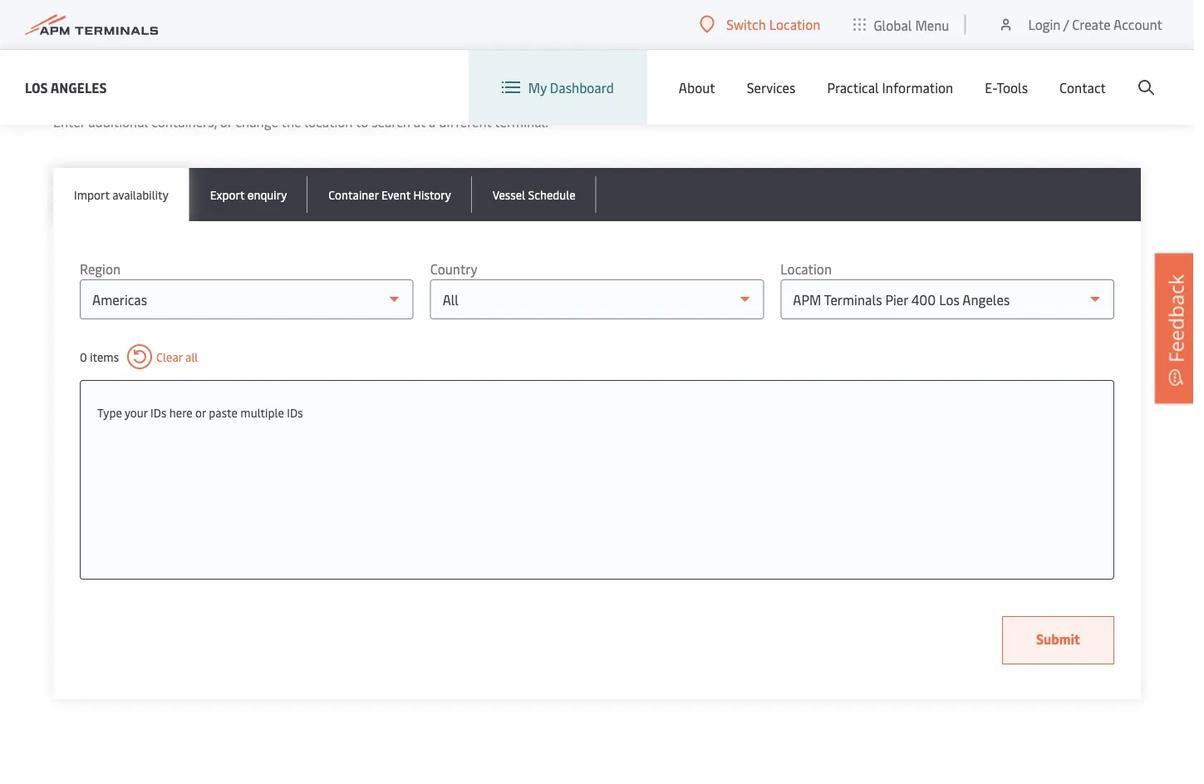 Task type: vqa. For each thing, say whether or not it's contained in the screenshot.
Contact dropdown button
yes



Task type: locate. For each thing, give the bounding box(es) containing it.
0 horizontal spatial or
[[195, 404, 206, 420]]

tab list
[[53, 168, 1142, 221]]

schedule
[[528, 186, 576, 202]]

the
[[281, 113, 301, 131]]

or right here on the bottom of page
[[195, 404, 206, 420]]

event
[[382, 186, 411, 202]]

search again enter additional containers, or change the location to search at a different terminal.
[[53, 76, 549, 131]]

vessel schedule
[[493, 186, 576, 202]]

1 ids from the left
[[151, 404, 167, 420]]

los angeles
[[25, 78, 107, 96]]

availability
[[112, 186, 169, 202]]

ids right multiple
[[287, 404, 303, 420]]

1 horizontal spatial ids
[[287, 404, 303, 420]]

paste
[[209, 404, 238, 420]]

feedback button
[[1156, 253, 1195, 403]]

about
[[679, 78, 716, 96]]

ids right your
[[151, 404, 167, 420]]

import availability button
[[53, 168, 189, 221]]

change
[[236, 113, 279, 131]]

export
[[210, 186, 245, 202]]

e-
[[986, 78, 997, 96]]

country
[[430, 260, 478, 278]]

ids
[[151, 404, 167, 420], [287, 404, 303, 420]]

or left change
[[220, 113, 232, 131]]

my
[[529, 78, 547, 96]]

type
[[97, 404, 122, 420]]

0
[[80, 349, 87, 365]]

import availability
[[74, 186, 169, 202]]

1 vertical spatial or
[[195, 404, 206, 420]]

container event history
[[329, 186, 451, 202]]

/
[[1064, 15, 1070, 33]]

or
[[220, 113, 232, 131], [195, 404, 206, 420]]

1 horizontal spatial or
[[220, 113, 232, 131]]

0 vertical spatial or
[[220, 113, 232, 131]]

login / create account
[[1029, 15, 1163, 33]]

here
[[169, 404, 193, 420]]

enter
[[53, 113, 85, 131]]

e-tools button
[[986, 50, 1029, 125]]

items
[[90, 349, 119, 365]]

location
[[770, 15, 821, 33], [781, 260, 832, 278]]

None text field
[[97, 397, 1098, 427]]

contact button
[[1060, 50, 1107, 125]]

clear all
[[156, 349, 198, 365]]

about button
[[679, 50, 716, 125]]

vessel
[[493, 186, 526, 202]]

create
[[1073, 15, 1111, 33]]

clear
[[156, 349, 183, 365]]

0 vertical spatial location
[[770, 15, 821, 33]]

0 horizontal spatial ids
[[151, 404, 167, 420]]

menu
[[916, 16, 950, 33]]

export еnquiry
[[210, 186, 287, 202]]

login / create account link
[[998, 0, 1163, 49]]

0 items
[[80, 349, 119, 365]]

practical information
[[828, 78, 954, 96]]

import
[[74, 186, 110, 202]]

my dashboard button
[[502, 50, 614, 125]]

angeles
[[50, 78, 107, 96]]

terminal.
[[495, 113, 549, 131]]

2 ids from the left
[[287, 404, 303, 420]]

to
[[356, 113, 369, 131]]



Task type: describe. For each thing, give the bounding box(es) containing it.
location
[[305, 113, 353, 131]]

los angeles link
[[25, 77, 107, 98]]

information
[[883, 78, 954, 96]]

type your ids here or paste multiple ids
[[97, 404, 303, 420]]

global menu button
[[838, 0, 967, 49]]

a
[[429, 113, 436, 131]]

account
[[1114, 15, 1163, 33]]

global menu
[[874, 16, 950, 33]]

clear all button
[[127, 344, 198, 369]]

1 vertical spatial location
[[781, 260, 832, 278]]

container event history button
[[308, 168, 472, 221]]

e-tools
[[986, 78, 1029, 96]]

export еnquiry button
[[189, 168, 308, 221]]

all
[[186, 349, 198, 365]]

history
[[414, 186, 451, 202]]

tools
[[997, 78, 1029, 96]]

global
[[874, 16, 913, 33]]

your
[[125, 404, 148, 420]]

multiple
[[241, 404, 284, 420]]

containers,
[[151, 113, 217, 131]]

practical information button
[[828, 50, 954, 125]]

feedback
[[1163, 274, 1190, 363]]

container
[[329, 186, 379, 202]]

submit button
[[1003, 616, 1115, 664]]

contact
[[1060, 78, 1107, 96]]

practical
[[828, 78, 880, 96]]

login
[[1029, 15, 1061, 33]]

switch location button
[[700, 15, 821, 33]]

or inside the search again enter additional containers, or change the location to search at a different terminal.
[[220, 113, 232, 131]]

again
[[128, 76, 184, 108]]

location inside "button"
[[770, 15, 821, 33]]

submit
[[1037, 630, 1081, 648]]

switch
[[727, 15, 766, 33]]

еnquiry
[[248, 186, 287, 202]]

services
[[747, 78, 796, 96]]

switch location
[[727, 15, 821, 33]]

dashboard
[[550, 78, 614, 96]]

los
[[25, 78, 48, 96]]

search
[[372, 113, 411, 131]]

my dashboard
[[529, 78, 614, 96]]

services button
[[747, 50, 796, 125]]

region
[[80, 260, 121, 278]]

different
[[439, 113, 492, 131]]

search
[[53, 76, 122, 108]]

tab list containing import availability
[[53, 168, 1142, 221]]

at
[[414, 113, 426, 131]]

vessel schedule button
[[472, 168, 597, 221]]

additional
[[88, 113, 148, 131]]



